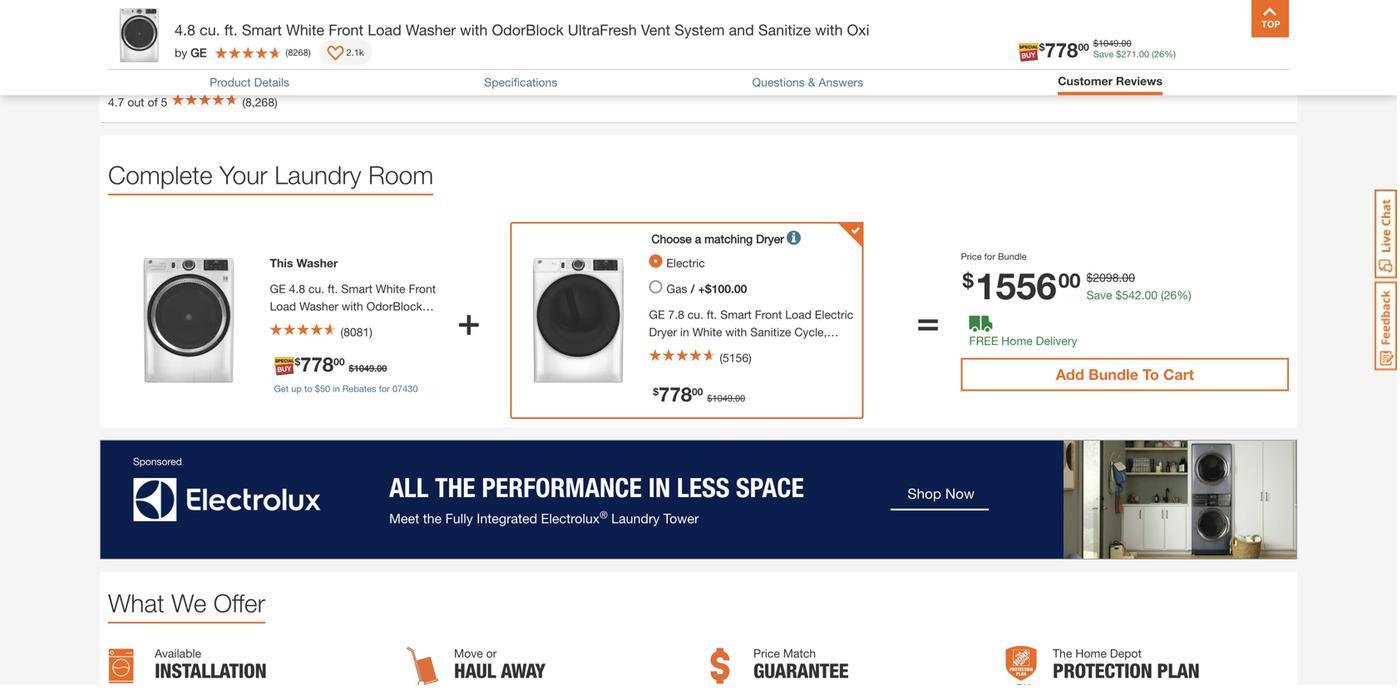 Task type: locate. For each thing, give the bounding box(es) containing it.
this
[[270, 256, 293, 270]]

1 vertical spatial 4.8
[[289, 282, 305, 296]]

1 horizontal spatial answers
[[819, 75, 863, 89]]

1 vertical spatial home
[[1076, 647, 1107, 660]]

) up $ 1049 . 00
[[370, 325, 373, 339]]

1 vertical spatial answers
[[819, 75, 863, 89]]

customer reviews button
[[1058, 74, 1163, 91], [1058, 74, 1163, 88]]

home right free
[[1002, 334, 1033, 348]]

move
[[454, 647, 483, 660]]

ft. down gas / +$100.00 at top
[[707, 308, 717, 321]]

available
[[155, 647, 201, 660]]

( for ( 8268 )
[[286, 47, 288, 58]]

ft. down this washer
[[328, 282, 338, 296]]

oxi
[[847, 21, 870, 39], [339, 334, 356, 348]]

%) right the 542
[[1177, 288, 1192, 302]]

smart up details
[[242, 21, 282, 39]]

or
[[486, 647, 497, 660]]

778 up $50
[[300, 352, 334, 376]]

& for questions & answers 327 questions
[[185, 1, 195, 19]]

delivery
[[1036, 334, 1078, 348]]

bundle up the 1556
[[998, 251, 1027, 262]]

white up 8268
[[286, 21, 324, 39]]

1 vertical spatial dryer
[[649, 325, 677, 339]]

1 horizontal spatial )
[[370, 325, 373, 339]]

%) right '271'
[[1165, 49, 1176, 60]]

the
[[1053, 647, 1073, 660]]

1 horizontal spatial load
[[368, 21, 402, 39]]

what
[[108, 588, 165, 618]]

2 vertical spatial smart
[[721, 308, 752, 321]]

1 vertical spatial price
[[754, 647, 780, 660]]

vent
[[641, 21, 671, 39], [327, 317, 350, 330]]

( up get up to $50 in  rebates for 07430 button at left
[[341, 325, 344, 339]]

live chat image
[[1375, 190, 1398, 279]]

( for ( 5156 )
[[720, 351, 723, 365]]

answers inside questions & answers 327 questions
[[199, 1, 261, 19]]

0 horizontal spatial 778
[[300, 352, 334, 376]]

ge image
[[516, 258, 641, 383]]

&
[[185, 1, 195, 19], [808, 75, 816, 89]]

26 inside $ 1049 . 00 save $ 271 . 00 ( 26 %)
[[1155, 49, 1165, 60]]

installation
[[155, 659, 266, 683]]

8268
[[288, 47, 308, 58]]

0 horizontal spatial customer reviews
[[108, 69, 243, 87]]

customer
[[108, 69, 179, 87], [1058, 74, 1113, 88]]

$ 778 00 left '271'
[[1040, 38, 1090, 62]]

$ 778 00 $ 1049 . 00
[[653, 382, 746, 406]]

white up $ 1049 . 00
[[376, 282, 406, 296]]

load up cycle, at the top right
[[785, 308, 812, 321]]

1 horizontal spatial price
[[961, 251, 982, 262]]

0 vertical spatial ultrafresh
[[568, 21, 637, 39]]

0 vertical spatial home
[[1002, 334, 1033, 348]]

price for bundle
[[961, 251, 1027, 262]]

star
[[699, 343, 728, 356]]

with
[[460, 21, 488, 39], [815, 21, 843, 39], [342, 299, 363, 313], [726, 325, 747, 339], [314, 334, 336, 348]]

1049 down '( 5156 )'
[[713, 393, 733, 404]]

0 vertical spatial )
[[308, 47, 311, 58]]

2 vertical spatial )
[[749, 351, 752, 365]]

1 horizontal spatial system
[[675, 21, 725, 39]]

ge right by
[[191, 46, 207, 59]]

sanitize
[[759, 21, 811, 39], [750, 325, 791, 339], [270, 334, 311, 348]]

save down the 2098
[[1087, 288, 1113, 302]]

4.8 cu. ft. smart white front load washer with odorblock ultrafresh vent system and sanitize with oxi
[[175, 21, 870, 39], [270, 282, 436, 348]]

1 horizontal spatial ultrafresh
[[568, 21, 637, 39]]

0 horizontal spatial ge
[[191, 46, 207, 59]]

0 horizontal spatial system
[[353, 317, 392, 330]]

1 horizontal spatial reviews
[[1116, 74, 1163, 88]]

reviews down "by ge"
[[183, 69, 243, 87]]

4.8 up by
[[175, 21, 196, 39]]

0 vertical spatial price
[[961, 251, 982, 262]]

& inside questions & answers 327 questions
[[185, 1, 195, 19]]

complete
[[108, 160, 213, 189]]

0 horizontal spatial oxi
[[339, 334, 356, 348]]

save
[[1094, 49, 1114, 60], [1087, 288, 1113, 302]]

1049 left '271'
[[1099, 38, 1119, 49]]

1 vertical spatial for
[[379, 383, 390, 394]]

with up 5156
[[726, 325, 747, 339]]

what we offer
[[108, 588, 265, 618]]

0 horizontal spatial 1049
[[354, 363, 374, 374]]

7.8 cu. ft. smart front load electric dryer in white with sanitize cycle, energy star
[[649, 308, 854, 356]]

laundry
[[275, 160, 361, 189]]

load
[[368, 21, 402, 39], [270, 299, 296, 313], [785, 308, 812, 321]]

4.8 cu. ft. smart white front load washer with odorblock ultrafresh vent system and sanitize with oxi up specifications on the top of the page
[[175, 21, 870, 39]]

price inside the price match guarantee
[[754, 647, 780, 660]]

answers for questions & answers
[[819, 75, 863, 89]]

0 vertical spatial save
[[1094, 49, 1114, 60]]

dryer left information icon for choose your option tooltip.
[[756, 232, 784, 246]]

customer reviews down '271'
[[1058, 74, 1163, 88]]

4.8 cu. ft. smart white front load washer with odorblock ultrafresh vent system and sanitize with oxi up $ 1049 . 00
[[270, 282, 436, 348]]

ge left "7.8"
[[649, 308, 665, 321]]

ft.
[[224, 21, 238, 39], [328, 282, 338, 296], [707, 308, 717, 321]]

) right star
[[749, 351, 752, 365]]

price left match at the bottom
[[754, 647, 780, 660]]

questions
[[108, 1, 181, 19], [131, 27, 183, 41], [752, 75, 805, 89]]

5
[[161, 95, 167, 109]]

home inside the home depot protection plan
[[1076, 647, 1107, 660]]

00
[[1122, 38, 1132, 49], [1078, 41, 1090, 53], [1139, 49, 1150, 60], [1059, 268, 1081, 292], [1122, 271, 1135, 284], [1145, 288, 1158, 302], [334, 356, 345, 368], [377, 363, 387, 374], [692, 386, 703, 397], [735, 393, 746, 404]]

1 vertical spatial &
[[808, 75, 816, 89]]

2 horizontal spatial cu.
[[688, 308, 704, 321]]

1 vertical spatial vent
[[327, 317, 350, 330]]

we
[[171, 588, 207, 618]]

details
[[254, 75, 290, 89]]

0 horizontal spatial )
[[308, 47, 311, 58]]

2 horizontal spatial ge
[[649, 308, 665, 321]]

0 horizontal spatial load
[[270, 299, 296, 313]]

with left 8081
[[314, 334, 336, 348]]

%) inside $ 1049 . 00 save $ 271 . 00 ( 26 %)
[[1165, 49, 1176, 60]]

price match guarantee
[[754, 647, 849, 683]]

0 vertical spatial &
[[185, 1, 195, 19]]

cu. inside 7.8 cu. ft. smart front load electric dryer in white with sanitize cycle, energy star
[[688, 308, 704, 321]]

) left display "icon"
[[308, 47, 311, 58]]

1 vertical spatial 26
[[1164, 288, 1177, 302]]

327
[[108, 27, 128, 41]]

1 horizontal spatial &
[[808, 75, 816, 89]]

/
[[691, 282, 695, 296]]

price for bundle
[[961, 251, 982, 262]]

2 horizontal spatial load
[[785, 308, 812, 321]]

smart down +$100.00
[[721, 308, 752, 321]]

sanitize up the up
[[270, 334, 311, 348]]

( up '$ 778 00 $ 1049 . 00'
[[720, 351, 723, 365]]

out
[[128, 95, 144, 109]]

a
[[695, 232, 701, 246]]

0 vertical spatial in
[[680, 325, 689, 339]]

) for ( 5156 )
[[749, 351, 752, 365]]

0 horizontal spatial vent
[[327, 317, 350, 330]]

specifications button
[[484, 75, 558, 89], [484, 75, 558, 89]]

with inside 7.8 cu. ft. smart front load electric dryer in white with sanitize cycle, energy star
[[726, 325, 747, 339]]

0 vertical spatial oxi
[[847, 21, 870, 39]]

0 vertical spatial smart
[[242, 21, 282, 39]]

26
[[1155, 49, 1165, 60], [1164, 288, 1177, 302]]

0 horizontal spatial home
[[1002, 334, 1033, 348]]

save left '271'
[[1094, 49, 1114, 60]]

bundle inside button
[[1089, 365, 1139, 383]]

2.1k button
[[319, 40, 372, 65]]

. inside '$ 778 00 $ 1049 . 00'
[[733, 393, 735, 404]]

washer
[[406, 21, 456, 39], [296, 256, 338, 270], [299, 299, 338, 313]]

odorblock up specifications on the top of the page
[[492, 21, 564, 39]]

1 vertical spatial ultrafresh
[[270, 317, 324, 330]]

4.8 cu. ft. smart white front load washer with odorblock ultrafresh vent system and sanitize with oxi image
[[127, 258, 251, 383]]

1 vertical spatial ft.
[[328, 282, 338, 296]]

for left 07430 in the bottom of the page
[[379, 383, 390, 394]]

(
[[286, 47, 288, 58], [1152, 49, 1155, 60], [1161, 288, 1164, 302], [341, 325, 344, 339], [720, 351, 723, 365]]

$ 1049 . 00 save $ 271 . 00 ( 26 %)
[[1094, 38, 1176, 60]]

0 horizontal spatial for
[[379, 383, 390, 394]]

cu. right "7.8"
[[688, 308, 704, 321]]

odorblock inside 4.8 cu. ft. smart white front load washer with odorblock ultrafresh vent system and sanitize with oxi
[[367, 299, 422, 313]]

front
[[329, 21, 364, 39], [409, 282, 436, 296], [755, 308, 782, 321]]

cu. down this washer
[[309, 282, 324, 296]]

( for ( 8081 )
[[341, 325, 344, 339]]

0 vertical spatial 4.8 cu. ft. smart white front load washer with odorblock ultrafresh vent system and sanitize with oxi
[[175, 21, 870, 39]]

1 vertical spatial white
[[376, 282, 406, 296]]

778 for $ 1049 . 00 save $ 271 . 00 ( 26 %)
[[1045, 38, 1078, 62]]

0 vertical spatial $ 778 00
[[1040, 38, 1090, 62]]

0 horizontal spatial answers
[[199, 1, 261, 19]]

for up the 1556
[[985, 251, 996, 262]]

smart inside 7.8 cu. ft. smart front load electric dryer in white with sanitize cycle, energy star
[[721, 308, 752, 321]]

1049
[[1099, 38, 1119, 49], [354, 363, 374, 374], [713, 393, 733, 404]]

778
[[1045, 38, 1078, 62], [300, 352, 334, 376], [659, 382, 692, 406]]

smart
[[242, 21, 282, 39], [341, 282, 373, 296], [721, 308, 752, 321]]

1 horizontal spatial home
[[1076, 647, 1107, 660]]

$
[[1094, 38, 1099, 49], [1040, 41, 1045, 53], [1117, 49, 1122, 60], [963, 268, 974, 292], [1087, 271, 1093, 284], [1116, 288, 1122, 302], [295, 356, 300, 368], [349, 363, 354, 374], [653, 386, 659, 397], [707, 393, 713, 404]]

product details button
[[210, 75, 290, 89], [210, 75, 290, 89]]

1049 up rebates
[[354, 363, 374, 374]]

1 vertical spatial washer
[[296, 256, 338, 270]]

load down this
[[270, 299, 296, 313]]

dryer up energy
[[649, 325, 677, 339]]

$ 778 00 up $50
[[295, 352, 345, 376]]

add bundle to cart
[[1056, 365, 1195, 383]]

load inside 7.8 cu. ft. smart front load electric dryer in white with sanitize cycle, energy star
[[785, 308, 812, 321]]

0 vertical spatial ft.
[[224, 21, 238, 39]]

ge for 7.8 cu. ft. smart front load electric dryer in white with sanitize cycle, energy star
[[649, 308, 665, 321]]

with up ( 8081 )
[[342, 299, 363, 313]]

oxi up $ 1049 . 00
[[339, 334, 356, 348]]

1 vertical spatial $ 778 00
[[295, 352, 345, 376]]

7.8
[[668, 308, 685, 321]]

odorblock up ( 8081 )
[[367, 299, 422, 313]]

=
[[917, 298, 939, 342]]

1049 inside $ 1049 . 00 save $ 271 . 00 ( 26 %)
[[1099, 38, 1119, 49]]

bundle
[[998, 251, 1027, 262], [1089, 365, 1139, 383]]

0 horizontal spatial ft.
[[224, 21, 238, 39]]

in right $50
[[333, 383, 340, 394]]

bundle left to
[[1089, 365, 1139, 383]]

0 horizontal spatial $ 778 00
[[295, 352, 345, 376]]

2 horizontal spatial white
[[693, 325, 722, 339]]

778 for .
[[300, 352, 334, 376]]

load up 2.1k dropdown button
[[368, 21, 402, 39]]

get
[[274, 383, 289, 394]]

(8,268)
[[242, 95, 278, 109]]

1 horizontal spatial front
[[409, 282, 436, 296]]

white
[[286, 21, 324, 39], [376, 282, 406, 296], [693, 325, 722, 339]]

green delivery truck icon image
[[970, 315, 993, 332]]

0 horizontal spatial front
[[329, 21, 364, 39]]

reviews
[[183, 69, 243, 87], [1116, 74, 1163, 88]]

free
[[970, 334, 998, 348]]

0 vertical spatial system
[[675, 21, 725, 39]]

0 vertical spatial ge
[[191, 46, 207, 59]]

price up the 1556
[[961, 251, 982, 262]]

white up star
[[693, 325, 722, 339]]

1 horizontal spatial and
[[729, 21, 754, 39]]

2 vertical spatial cu.
[[688, 308, 704, 321]]

( up details
[[286, 47, 288, 58]]

customer reviews
[[108, 69, 243, 87], [1058, 74, 1163, 88]]

customer up 4.7 out of 5 on the left of the page
[[108, 69, 179, 87]]

sanitize inside 7.8 cu. ft. smart front load electric dryer in white with sanitize cycle, energy star
[[750, 325, 791, 339]]

2 vertical spatial 778
[[659, 382, 692, 406]]

2 vertical spatial ft.
[[707, 308, 717, 321]]

1 horizontal spatial 4.8
[[289, 282, 305, 296]]

customer down $ 1049 . 00 save $ 271 . 00 ( 26 %)
[[1058, 74, 1113, 88]]

2 horizontal spatial front
[[755, 308, 782, 321]]

smart up 8081
[[341, 282, 373, 296]]

ft. up product at the top of the page
[[224, 21, 238, 39]]

( right the 542
[[1161, 288, 1164, 302]]

electric button
[[649, 254, 858, 272]]

ge down this
[[270, 282, 286, 296]]

away
[[501, 659, 546, 683]]

1 horizontal spatial customer reviews
[[1058, 74, 1163, 88]]

778 left '271'
[[1045, 38, 1078, 62]]

0 vertical spatial vent
[[641, 21, 671, 39]]

2 horizontal spatial ft.
[[707, 308, 717, 321]]

oxi up questions & answers
[[847, 21, 870, 39]]

1 horizontal spatial ge
[[270, 282, 286, 296]]

0 vertical spatial 778
[[1045, 38, 1078, 62]]

the home depot protection plan
[[1053, 647, 1200, 683]]

for inside button
[[379, 383, 390, 394]]

home right the
[[1076, 647, 1107, 660]]

1 vertical spatial electric
[[815, 308, 854, 321]]

save inside $ 1049 . 00 save $ 271 . 00 ( 26 %)
[[1094, 49, 1114, 60]]

cu. up "by ge"
[[200, 21, 220, 39]]

)
[[308, 47, 311, 58], [370, 325, 373, 339], [749, 351, 752, 365]]

4.8 down this washer
[[289, 282, 305, 296]]

move or haul away
[[454, 647, 546, 683]]

questions for questions & answers 327 questions
[[108, 1, 181, 19]]

2 vertical spatial ge
[[649, 308, 665, 321]]

1 vertical spatial smart
[[341, 282, 373, 296]]

%) inside $ 1556 00 $ 2098 . 00 save $ 542 . 00 ( 26 %)
[[1177, 288, 1192, 302]]

2 vertical spatial 1049
[[713, 393, 733, 404]]

0 horizontal spatial bundle
[[998, 251, 1027, 262]]

2 vertical spatial front
[[755, 308, 782, 321]]

system
[[675, 21, 725, 39], [353, 317, 392, 330]]

1 horizontal spatial cu.
[[309, 282, 324, 296]]

0 horizontal spatial odorblock
[[367, 299, 422, 313]]

sanitize up questions & answers
[[759, 21, 811, 39]]

1 vertical spatial 1049
[[354, 363, 374, 374]]

271
[[1122, 49, 1137, 60]]

2 horizontal spatial )
[[749, 351, 752, 365]]

1 vertical spatial bundle
[[1089, 365, 1139, 383]]

1 horizontal spatial %)
[[1177, 288, 1192, 302]]

electric
[[667, 256, 705, 270], [815, 308, 854, 321]]

electric inside 7.8 cu. ft. smart front load electric dryer in white with sanitize cycle, energy star
[[815, 308, 854, 321]]

( right '271'
[[1152, 49, 1155, 60]]

1 vertical spatial cu.
[[309, 282, 324, 296]]

sanitize left cycle, at the top right
[[750, 325, 791, 339]]

2 horizontal spatial 778
[[1045, 38, 1078, 62]]

with up questions & answers
[[815, 21, 843, 39]]

26 right '271'
[[1155, 49, 1165, 60]]

electric up cycle, at the top right
[[815, 308, 854, 321]]

home
[[1002, 334, 1033, 348], [1076, 647, 1107, 660]]

in down "7.8"
[[680, 325, 689, 339]]

0 vertical spatial %)
[[1165, 49, 1176, 60]]

get up to $50 in  rebates for 07430 button
[[274, 381, 418, 395]]

customer reviews down by
[[108, 69, 243, 87]]

electric up /
[[667, 256, 705, 270]]

reviews down '271'
[[1116, 74, 1163, 88]]

0 horizontal spatial electric
[[667, 256, 705, 270]]

by ge
[[175, 46, 207, 59]]

( inside $ 1049 . 00 save $ 271 . 00 ( 26 %)
[[1152, 49, 1155, 60]]

0 horizontal spatial 4.8
[[175, 21, 196, 39]]

0 horizontal spatial %)
[[1165, 49, 1176, 60]]

778 down energy
[[659, 382, 692, 406]]

0 vertical spatial 26
[[1155, 49, 1165, 60]]

cu.
[[200, 21, 220, 39], [309, 282, 324, 296], [688, 308, 704, 321]]

0 vertical spatial dryer
[[756, 232, 784, 246]]

$ 778 00
[[1040, 38, 1090, 62], [295, 352, 345, 376]]

26 right the 542
[[1164, 288, 1177, 302]]



Task type: vqa. For each thing, say whether or not it's contained in the screenshot.
bottommost the White
yes



Task type: describe. For each thing, give the bounding box(es) containing it.
1049 for $ 1049 . 00 save $ 271 . 00 ( 26 %)
[[1099, 38, 1119, 49]]

1 horizontal spatial vent
[[641, 21, 671, 39]]

sanitize inside 4.8 cu. ft. smart white front load washer with odorblock ultrafresh vent system and sanitize with oxi
[[270, 334, 311, 348]]

0 horizontal spatial customer
[[108, 69, 179, 87]]

guarantee
[[754, 659, 849, 683]]

0 vertical spatial cu.
[[200, 21, 220, 39]]

electric inside "button"
[[667, 256, 705, 270]]

+
[[458, 298, 480, 342]]

dryer inside 7.8 cu. ft. smart front load electric dryer in white with sanitize cycle, energy star
[[649, 325, 677, 339]]

oxi inside 4.8 cu. ft. smart white front load washer with odorblock ultrafresh vent system and sanitize with oxi
[[339, 334, 356, 348]]

4.8 inside 4.8 cu. ft. smart white front load washer with odorblock ultrafresh vent system and sanitize with oxi
[[289, 282, 305, 296]]

$ 1049 . 00
[[349, 363, 387, 374]]

smart inside 4.8 cu. ft. smart white front load washer with odorblock ultrafresh vent system and sanitize with oxi
[[341, 282, 373, 296]]

( 8081 )
[[341, 325, 373, 339]]

26 inside $ 1556 00 $ 2098 . 00 save $ 542 . 00 ( 26 %)
[[1164, 288, 1177, 302]]

ge for 4.8 cu. ft. smart white front load washer with odorblock ultrafresh vent system and sanitize with oxi
[[270, 282, 286, 296]]

questions & answers 327 questions
[[108, 1, 261, 41]]

choose a matching
[[652, 232, 756, 246]]

choose
[[652, 232, 692, 246]]

0 vertical spatial and
[[729, 21, 754, 39]]

free home delivery
[[970, 334, 1078, 348]]

in inside 7.8 cu. ft. smart front load electric dryer in white with sanitize cycle, energy star
[[680, 325, 689, 339]]

2.1k
[[347, 47, 364, 58]]

complete your laundry room
[[108, 160, 434, 189]]

matching
[[705, 232, 753, 246]]

questions for questions & answers
[[752, 75, 805, 89]]

1 horizontal spatial white
[[376, 282, 406, 296]]

top button
[[1252, 0, 1289, 37]]

542
[[1122, 288, 1142, 302]]

add
[[1056, 365, 1085, 383]]

home for free home delivery
[[1002, 334, 1033, 348]]

0 vertical spatial bundle
[[998, 251, 1027, 262]]

rebates
[[343, 383, 376, 394]]

information icon for choose your option tooltip. image
[[787, 228, 801, 248]]

1049 inside '$ 778 00 $ 1049 . 00'
[[713, 393, 733, 404]]

07430
[[393, 383, 418, 394]]

ft. inside 7.8 cu. ft. smart front load electric dryer in white with sanitize cycle, energy star
[[707, 308, 717, 321]]

cycle,
[[795, 325, 827, 339]]

1 vertical spatial questions
[[131, 27, 183, 41]]

of
[[148, 95, 158, 109]]

energy
[[649, 343, 696, 356]]

product
[[210, 75, 251, 89]]

0 vertical spatial 4.8
[[175, 21, 196, 39]]

save inside $ 1556 00 $ 2098 . 00 save $ 542 . 00 ( 26 %)
[[1087, 288, 1113, 302]]

white inside 7.8 cu. ft. smart front load electric dryer in white with sanitize cycle, energy star
[[693, 325, 722, 339]]

( 5156 )
[[720, 351, 752, 365]]

$50
[[315, 383, 330, 394]]

4.7
[[108, 95, 124, 109]]

to
[[1143, 365, 1160, 383]]

0 vertical spatial washer
[[406, 21, 456, 39]]

1556
[[976, 264, 1057, 307]]

cart
[[1164, 365, 1195, 383]]

in inside button
[[333, 383, 340, 394]]

1 horizontal spatial for
[[985, 251, 996, 262]]

product image image
[[112, 8, 166, 62]]

plan
[[1157, 659, 1200, 683]]

1 vertical spatial 4.8 cu. ft. smart white front load washer with odorblock ultrafresh vent system and sanitize with oxi
[[270, 282, 436, 348]]

available installation
[[155, 647, 266, 683]]

protection
[[1053, 659, 1153, 683]]

display image
[[327, 46, 344, 62]]

2098
[[1093, 271, 1119, 284]]

0 horizontal spatial reviews
[[183, 69, 243, 87]]

0 horizontal spatial smart
[[242, 21, 282, 39]]

+$100.00
[[698, 282, 747, 296]]

to
[[304, 383, 313, 394]]

get up to $50 in  rebates for 07430
[[274, 383, 418, 394]]

price for guarantee
[[754, 647, 780, 660]]

( inside $ 1556 00 $ 2098 . 00 save $ 542 . 00 ( 26 %)
[[1161, 288, 1164, 302]]

1 vertical spatial system
[[353, 317, 392, 330]]

add bundle to cart button
[[961, 358, 1289, 391]]

& for questions & answers
[[808, 75, 816, 89]]

gas
[[667, 282, 688, 296]]

answers for questions & answers 327 questions
[[199, 1, 261, 19]]

feedback link image
[[1375, 281, 1398, 371]]

by
[[175, 46, 187, 59]]

) for ( 8268 )
[[308, 47, 311, 58]]

offer
[[214, 588, 265, 618]]

match
[[783, 647, 816, 660]]

( 8268 )
[[286, 47, 311, 58]]

1 horizontal spatial odorblock
[[492, 21, 564, 39]]

home for the home depot protection plan
[[1076, 647, 1107, 660]]

with up specifications on the top of the page
[[460, 21, 488, 39]]

1 horizontal spatial customer
[[1058, 74, 1113, 88]]

gas / +$100.00
[[667, 282, 747, 296]]

1 horizontal spatial ft.
[[328, 282, 338, 296]]

depot
[[1110, 647, 1142, 660]]

and inside 4.8 cu. ft. smart white front load washer with odorblock ultrafresh vent system and sanitize with oxi
[[395, 317, 415, 330]]

1 horizontal spatial dryer
[[756, 232, 784, 246]]

1 vertical spatial front
[[409, 282, 436, 296]]

questions & answers
[[752, 75, 863, 89]]

1049 for $ 1049 . 00
[[354, 363, 374, 374]]

up
[[291, 383, 302, 394]]

room
[[368, 160, 434, 189]]

$ 778 00 for $ 1049 . 00 save $ 271 . 00 ( 26 %)
[[1040, 38, 1090, 62]]

0 vertical spatial white
[[286, 21, 324, 39]]

1 horizontal spatial 778
[[659, 382, 692, 406]]

) for ( 8081 )
[[370, 325, 373, 339]]

vent inside 4.8 cu. ft. smart white front load washer with odorblock ultrafresh vent system and sanitize with oxi
[[327, 317, 350, 330]]

5156
[[723, 351, 749, 365]]

this washer
[[270, 256, 338, 270]]

front inside 7.8 cu. ft. smart front load electric dryer in white with sanitize cycle, energy star
[[755, 308, 782, 321]]

$ 1556 00 $ 2098 . 00 save $ 542 . 00 ( 26 %)
[[963, 264, 1192, 307]]

$ 778 00 for .
[[295, 352, 345, 376]]

your
[[220, 160, 268, 189]]

4.7 out of 5
[[108, 95, 167, 109]]

8081
[[344, 325, 370, 339]]

specifications
[[484, 75, 558, 89]]

product details
[[210, 75, 290, 89]]

haul
[[454, 659, 496, 683]]

2 vertical spatial washer
[[299, 299, 338, 313]]



